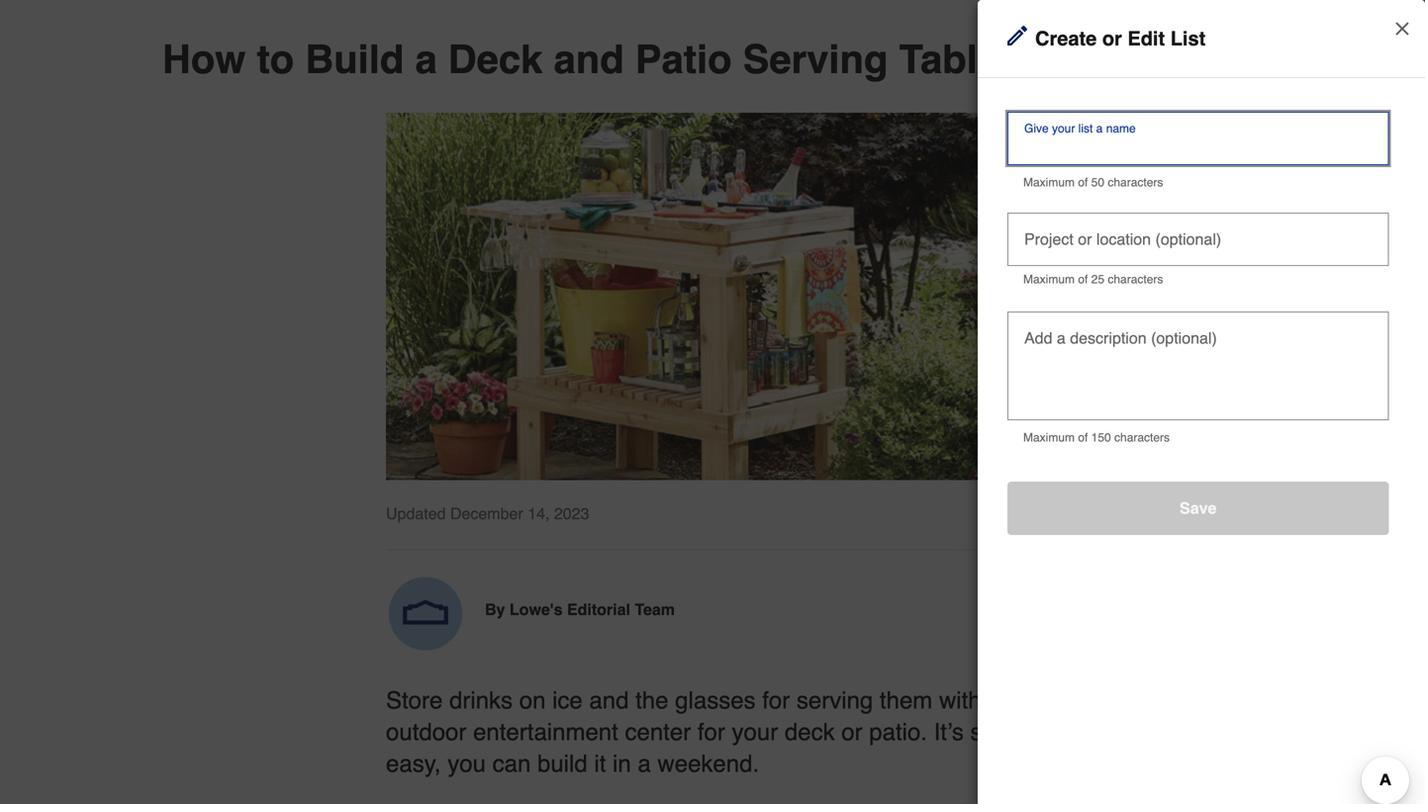 Task type: vqa. For each thing, say whether or not it's contained in the screenshot.
insulation
no



Task type: locate. For each thing, give the bounding box(es) containing it.
save
[[1018, 19, 1055, 38], [1180, 500, 1217, 518]]

1 vertical spatial build
[[1185, 112, 1216, 128]]

save for save to list
[[1018, 19, 1055, 38]]

0 vertical spatial how to build a deck and patio serving table in 1 weekend
[[162, 37, 1263, 82]]

of left 25
[[1079, 273, 1088, 287]]

1 vertical spatial save
[[1180, 500, 1217, 518]]

create or edit list
[[1036, 27, 1206, 50]]

list right sam's
[[1093, 228, 1118, 247]]

0 vertical spatial characters
[[1108, 176, 1164, 190]]

1 vertical spatial how to build a deck and patio serving table in 1 weekend
[[1138, 112, 1376, 151]]

2 vertical spatial and
[[590, 687, 629, 715]]

0 vertical spatial for
[[763, 687, 790, 715]]

3 maximum from the top
[[1024, 431, 1075, 445]]

in right heart outline image at the right of page
[[1011, 37, 1046, 82]]

1 vertical spatial how
[[1138, 112, 1166, 128]]

0 horizontal spatial for
[[698, 719, 726, 746]]

0 horizontal spatial in
[[613, 751, 631, 778]]

2 vertical spatial characters
[[1115, 431, 1170, 445]]

1 maximum from the top
[[1024, 176, 1075, 190]]

listname text field
[[1016, 136, 1382, 155]]

1 horizontal spatial to
[[1059, 19, 1074, 38]]

a cedar patio serving table with beverages on ice, glasses, lemons and limes and plates. image
[[386, 113, 1040, 481]]

the
[[636, 687, 669, 715]]

sam's list of things
[[1046, 228, 1187, 247]]

1 vertical spatial patio
[[1294, 112, 1326, 128]]

1 horizontal spatial a
[[638, 751, 651, 778]]

build
[[305, 37, 404, 82], [1185, 112, 1216, 128]]

1 horizontal spatial save
[[1180, 500, 1217, 518]]

a
[[415, 37, 437, 82], [1220, 112, 1228, 128], [638, 751, 651, 778]]

so
[[971, 719, 996, 746]]

1 up the location text box
[[1190, 136, 1198, 151]]

edit image
[[1008, 26, 1028, 46]]

by lowe's editorial team
[[485, 601, 675, 619]]

150
[[1092, 431, 1112, 445]]

list left 'edit'
[[1079, 19, 1107, 38]]

weekend up the location text box
[[1202, 136, 1260, 151]]

2 horizontal spatial to
[[1170, 112, 1182, 128]]

table up 'maximum of 50 characters'
[[1138, 136, 1171, 151]]

0 horizontal spatial build
[[305, 37, 404, 82]]

list
[[1079, 19, 1107, 38], [1171, 27, 1206, 50], [1093, 228, 1118, 247]]

2 horizontal spatial in
[[1175, 136, 1186, 151]]

1 vertical spatial deck
[[1232, 112, 1263, 128]]

1 vertical spatial a
[[1220, 112, 1228, 128]]

2 maximum from the top
[[1024, 273, 1075, 287]]

1
[[1057, 37, 1079, 82], [1190, 136, 1198, 151]]

0 horizontal spatial table
[[900, 37, 1000, 82]]

2 vertical spatial in
[[613, 751, 631, 778]]

how to build a deck and patio serving table in 1 weekend
[[162, 37, 1263, 82], [1138, 112, 1376, 151]]

2 vertical spatial a
[[638, 751, 651, 778]]

0 vertical spatial or
[[1103, 27, 1123, 50]]

with
[[940, 687, 982, 715]]

0 vertical spatial save
[[1018, 19, 1055, 38]]

store
[[386, 687, 443, 715]]

in right it
[[613, 751, 631, 778]]

0 horizontal spatial how
[[162, 37, 246, 82]]

0 horizontal spatial deck
[[448, 37, 543, 82]]

weekend up listname text box
[[1090, 37, 1263, 82]]

table
[[900, 37, 1000, 82], [1138, 136, 1171, 151]]

maximum
[[1024, 176, 1075, 190], [1024, 273, 1075, 287], [1024, 431, 1075, 445]]

or left 'edit'
[[1103, 27, 1123, 50]]

heart outline image
[[994, 21, 1010, 37]]

or
[[1103, 27, 1123, 50], [842, 719, 863, 746]]

0 vertical spatial maximum
[[1024, 176, 1075, 190]]

maximum of 50 characters
[[1024, 176, 1164, 190]]

1 horizontal spatial build
[[1185, 112, 1216, 128]]

save inside 'button'
[[1180, 500, 1217, 518]]

for up your
[[763, 687, 790, 715]]

0 vertical spatial serving
[[743, 37, 889, 82]]

0 horizontal spatial save
[[1018, 19, 1055, 38]]

drinks
[[450, 687, 513, 715]]

lowe's
[[510, 601, 563, 619]]

save to list
[[1018, 19, 1107, 38]]

2 vertical spatial maximum
[[1024, 431, 1075, 445]]

to inside how to build a deck and patio serving table in 1 weekend
[[1170, 112, 1182, 128]]

this
[[988, 687, 1025, 715]]

ice
[[553, 687, 583, 715]]

characters for maximum of 50 characters
[[1108, 176, 1164, 190]]

1 horizontal spatial patio
[[1294, 112, 1326, 128]]

lowe's editorial team image
[[386, 575, 465, 654]]

table left edit icon
[[900, 37, 1000, 82]]

maximum for maximum of 25 characters
[[1024, 273, 1075, 287]]

1 vertical spatial 1
[[1190, 136, 1198, 151]]

14,
[[528, 505, 550, 523]]

entertainment
[[473, 719, 619, 746]]

1 horizontal spatial serving
[[1329, 112, 1376, 128]]

0 horizontal spatial 1
[[1057, 37, 1079, 82]]

in
[[1011, 37, 1046, 82], [1175, 136, 1186, 151], [613, 751, 631, 778]]

deck
[[448, 37, 543, 82], [1232, 112, 1263, 128]]

team
[[635, 601, 675, 619]]

sam's
[[1046, 228, 1089, 247]]

in up the location text box
[[1175, 136, 1186, 151]]

serving
[[797, 687, 874, 715]]

1 horizontal spatial deck
[[1232, 112, 1263, 128]]

0 vertical spatial deck
[[448, 37, 543, 82]]

or down serving at the right bottom of page
[[842, 719, 863, 746]]

1 vertical spatial characters
[[1108, 273, 1164, 287]]

patio
[[635, 37, 732, 82], [1294, 112, 1326, 128]]

characters right 150
[[1115, 431, 1170, 445]]

1 horizontal spatial 1
[[1190, 136, 1198, 151]]

1 vertical spatial maximum
[[1024, 273, 1075, 287]]

0 vertical spatial patio
[[635, 37, 732, 82]]

0 vertical spatial in
[[1011, 37, 1046, 82]]

editorial
[[567, 601, 631, 619]]

1 horizontal spatial table
[[1138, 136, 1171, 151]]

1 right edit icon
[[1057, 37, 1079, 82]]

maximum down sam's
[[1024, 273, 1075, 287]]

0 horizontal spatial or
[[842, 719, 863, 746]]

1 horizontal spatial or
[[1103, 27, 1123, 50]]

how
[[162, 37, 246, 82], [1138, 112, 1166, 128]]

0 vertical spatial table
[[900, 37, 1000, 82]]

for up weekend. on the bottom of the page
[[698, 719, 726, 746]]

to
[[1059, 19, 1074, 38], [257, 37, 294, 82], [1170, 112, 1182, 128]]

characters right 50
[[1108, 176, 1164, 190]]

0 vertical spatial 1
[[1057, 37, 1079, 82]]

0 horizontal spatial a
[[415, 37, 437, 82]]

characters
[[1108, 176, 1164, 190], [1108, 273, 1164, 287], [1115, 431, 1170, 445]]

can
[[493, 751, 531, 778]]

for
[[763, 687, 790, 715], [698, 719, 726, 746]]

of left 50
[[1079, 176, 1088, 190]]

0 vertical spatial how
[[162, 37, 246, 82]]

of left 150
[[1079, 431, 1088, 445]]

maximum left 150
[[1024, 431, 1075, 445]]

it
[[594, 751, 606, 778]]

of
[[1079, 176, 1088, 190], [1123, 228, 1136, 247], [1079, 273, 1088, 287], [1079, 431, 1088, 445]]

center
[[625, 719, 691, 746]]

50
[[1092, 176, 1105, 190]]

0 vertical spatial weekend
[[1090, 37, 1263, 82]]

weekend
[[1090, 37, 1263, 82], [1202, 136, 1260, 151]]

deck inside how to build a deck and patio serving table in 1 weekend
[[1232, 112, 1263, 128]]

1 vertical spatial or
[[842, 719, 863, 746]]

serving
[[743, 37, 889, 82], [1329, 112, 1376, 128]]

maximum left 50
[[1024, 176, 1075, 190]]

and
[[554, 37, 624, 82], [1267, 112, 1290, 128], [590, 687, 629, 715]]

2 horizontal spatial a
[[1220, 112, 1228, 128]]

characters right 25
[[1108, 273, 1164, 287]]

of for 150
[[1079, 431, 1088, 445]]



Task type: describe. For each thing, give the bounding box(es) containing it.
characters for maximum of 25 characters
[[1108, 273, 1164, 287]]

deck
[[785, 719, 835, 746]]

2023
[[554, 505, 590, 523]]

or inside store drinks on ice and the glasses for serving them with this outdoor entertainment center for your deck or patio. it's so easy, you can build it in a weekend.
[[842, 719, 863, 746]]

easy,
[[386, 751, 441, 778]]

0 horizontal spatial serving
[[743, 37, 889, 82]]

1 horizontal spatial how
[[1138, 112, 1166, 128]]

outdoor
[[386, 719, 467, 746]]

maximum of 25 characters
[[1024, 273, 1164, 287]]

description text field
[[1016, 340, 1382, 411]]

save button
[[1008, 482, 1390, 536]]

patio.
[[870, 719, 928, 746]]

0 vertical spatial build
[[305, 37, 404, 82]]

25
[[1092, 273, 1105, 287]]

of for 50
[[1079, 176, 1088, 190]]

0 vertical spatial and
[[554, 37, 624, 82]]

1 horizontal spatial in
[[1011, 37, 1046, 82]]

maximum for maximum of 50 characters
[[1024, 176, 1075, 190]]

1 vertical spatial weekend
[[1202, 136, 1260, 151]]

build
[[538, 751, 588, 778]]

december
[[450, 505, 524, 523]]

1 vertical spatial for
[[698, 719, 726, 746]]

of left things
[[1123, 228, 1136, 247]]

you
[[448, 751, 486, 778]]

1 vertical spatial in
[[1175, 136, 1186, 151]]

by
[[485, 601, 505, 619]]

close image
[[1393, 19, 1413, 39]]

edit
[[1128, 27, 1166, 50]]

0 horizontal spatial patio
[[635, 37, 732, 82]]

in inside store drinks on ice and the glasses for serving them with this outdoor entertainment center for your deck or patio. it's so easy, you can build it in a weekend.
[[613, 751, 631, 778]]

1 vertical spatial table
[[1138, 136, 1171, 151]]

updated december 14, 2023
[[386, 505, 590, 523]]

1 vertical spatial and
[[1267, 112, 1290, 128]]

0 vertical spatial a
[[415, 37, 437, 82]]

1 vertical spatial serving
[[1329, 112, 1376, 128]]

close image
[[1393, 19, 1413, 39]]

it's
[[934, 719, 964, 746]]

glasses
[[675, 687, 756, 715]]

maximum for maximum of 150 characters
[[1024, 431, 1075, 445]]

location text field
[[1016, 213, 1382, 256]]

create
[[1036, 27, 1097, 50]]

0 horizontal spatial to
[[257, 37, 294, 82]]

things
[[1140, 228, 1187, 247]]

and inside store drinks on ice and the glasses for serving them with this outdoor entertainment center for your deck or patio. it's so easy, you can build it in a weekend.
[[590, 687, 629, 715]]

save for save
[[1180, 500, 1217, 518]]

them
[[880, 687, 933, 715]]

1 horizontal spatial for
[[763, 687, 790, 715]]

maximum of 150 characters
[[1024, 431, 1170, 445]]

store drinks on ice and the glasses for serving them with this outdoor entertainment center for your deck or patio. it's so easy, you can build it in a weekend.
[[386, 687, 1025, 778]]

list right 'edit'
[[1171, 27, 1206, 50]]

on
[[520, 687, 546, 715]]

your
[[732, 719, 778, 746]]

a inside store drinks on ice and the glasses for serving them with this outdoor entertainment center for your deck or patio. it's so easy, you can build it in a weekend.
[[638, 751, 651, 778]]

of for 25
[[1079, 273, 1088, 287]]

updated
[[386, 505, 446, 523]]

characters for maximum of 150 characters
[[1115, 431, 1170, 445]]

weekend.
[[658, 751, 760, 778]]

patio inside how to build a deck and patio serving table in 1 weekend
[[1294, 112, 1326, 128]]



